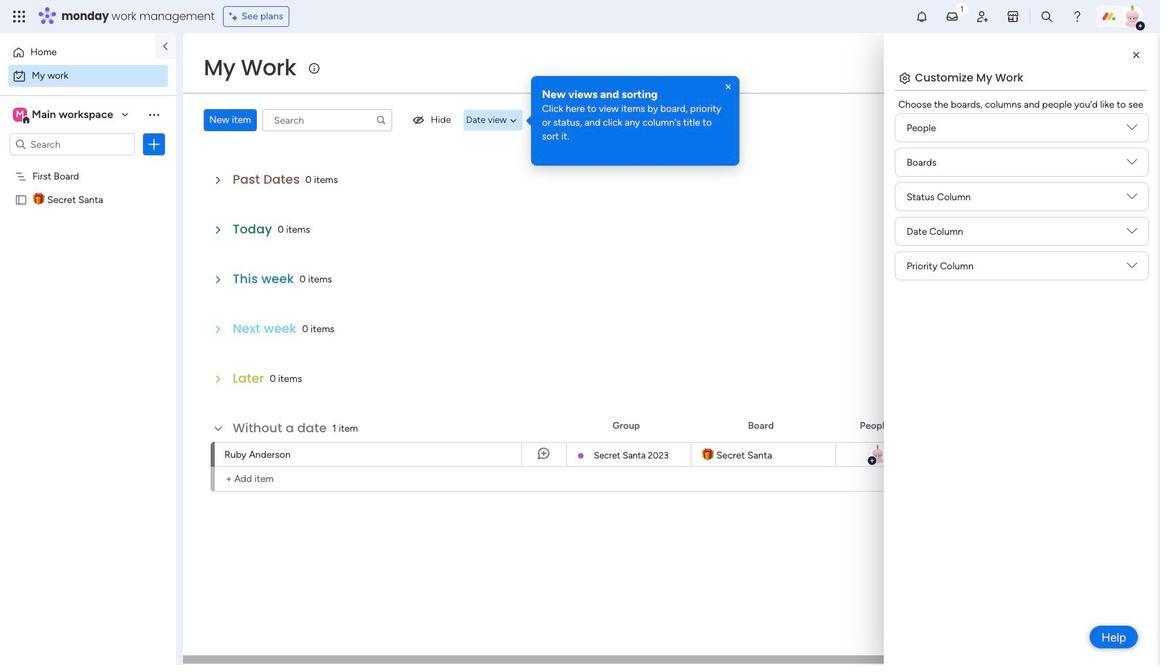 Task type: locate. For each thing, give the bounding box(es) containing it.
main content
[[183, 33, 1161, 665]]

list box
[[0, 161, 176, 398]]

None search field
[[262, 109, 392, 131]]

close image
[[723, 82, 734, 93]]

update feed image
[[946, 10, 959, 23]]

1 vertical spatial dapulse dropdown down arrow image
[[1127, 157, 1138, 172]]

dapulse dropdown down arrow image
[[1127, 122, 1138, 138], [1127, 157, 1138, 172], [1127, 260, 1138, 276]]

ruby anderson image
[[1122, 6, 1144, 28], [867, 444, 888, 465]]

Filter dashboard by text search field
[[262, 109, 392, 131]]

1 dapulse dropdown down arrow image from the top
[[1127, 191, 1138, 207]]

dapulse dropdown down arrow image
[[1127, 191, 1138, 207], [1127, 226, 1138, 241]]

2 vertical spatial dapulse dropdown down arrow image
[[1127, 260, 1138, 276]]

0 vertical spatial option
[[8, 41, 147, 64]]

workspace options image
[[147, 108, 161, 121]]

1 vertical spatial dapulse dropdown down arrow image
[[1127, 226, 1138, 241]]

3 dapulse dropdown down arrow image from the top
[[1127, 260, 1138, 276]]

option
[[8, 41, 147, 64], [8, 65, 168, 87], [0, 163, 176, 166]]

0 vertical spatial dapulse dropdown down arrow image
[[1127, 122, 1138, 138]]

2 dapulse dropdown down arrow image from the top
[[1127, 226, 1138, 241]]

0 vertical spatial ruby anderson image
[[1122, 6, 1144, 28]]

search everything image
[[1040, 10, 1054, 23]]

select product image
[[12, 10, 26, 23]]

0 vertical spatial dapulse dropdown down arrow image
[[1127, 191, 1138, 207]]

heading
[[542, 87, 729, 102]]

search image
[[376, 115, 387, 126]]

1 vertical spatial ruby anderson image
[[867, 444, 888, 465]]

1 dapulse dropdown down arrow image from the top
[[1127, 122, 1138, 138]]



Task type: describe. For each thing, give the bounding box(es) containing it.
see plans image
[[229, 9, 242, 24]]

Search in workspace field
[[29, 136, 115, 152]]

public board image
[[15, 193, 28, 206]]

2 vertical spatial option
[[0, 163, 176, 166]]

1 image
[[956, 1, 968, 16]]

1 horizontal spatial ruby anderson image
[[1122, 6, 1144, 28]]

monday marketplace image
[[1006, 10, 1020, 23]]

invite members image
[[976, 10, 990, 23]]

options image
[[147, 137, 161, 151]]

2 dapulse dropdown down arrow image from the top
[[1127, 157, 1138, 172]]

0 horizontal spatial ruby anderson image
[[867, 444, 888, 465]]

workspace selection element
[[13, 106, 115, 124]]

1 vertical spatial option
[[8, 65, 168, 87]]

workspace image
[[13, 107, 27, 122]]

notifications image
[[915, 10, 929, 23]]

help image
[[1071, 10, 1085, 23]]



Task type: vqa. For each thing, say whether or not it's contained in the screenshot.
RUBY
no



